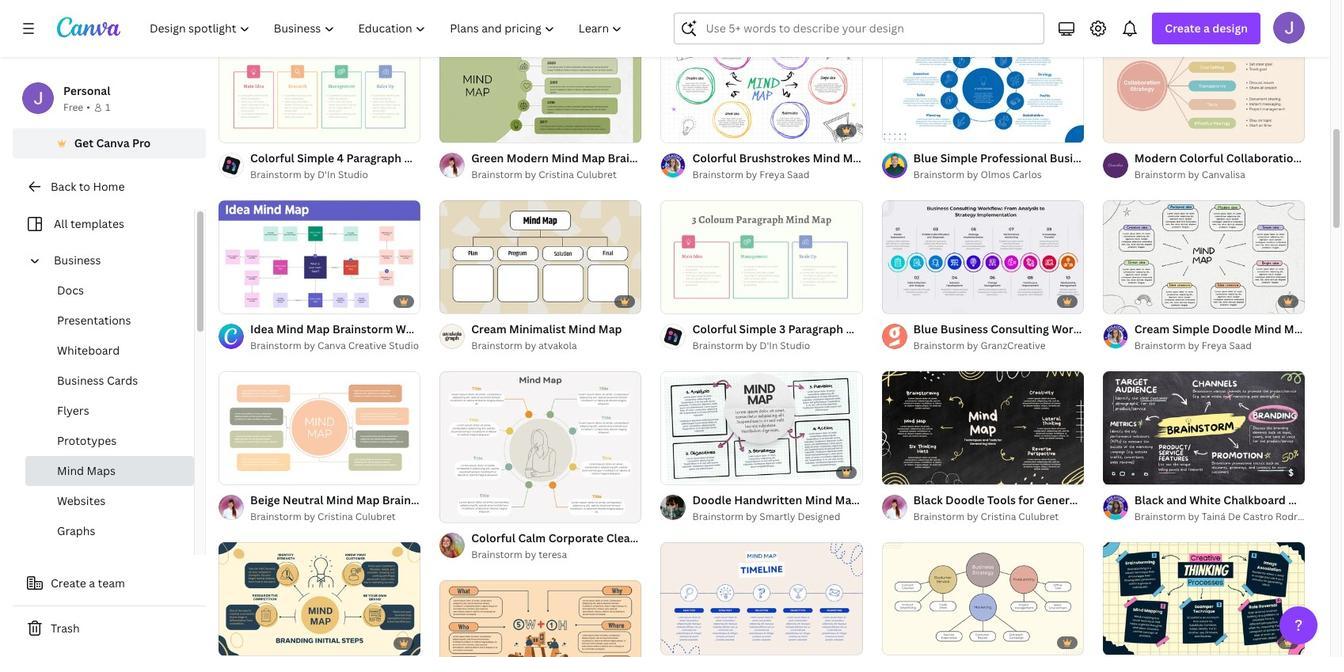 Task type: vqa. For each thing, say whether or not it's contained in the screenshot.
Mind in Cream Simple Doodle Mind Map Brains Brainstorm by Freya Saad
yes



Task type: locate. For each thing, give the bounding box(es) containing it.
colorful for colorful simple 3 paragraph mind map brainstorms
[[693, 321, 737, 336]]

cristina down the beige neutral mind map brainstorm link
[[318, 510, 353, 524]]

1 cream from the left
[[471, 321, 507, 336]]

beige neutral mind map brainstorm brainstorm by cristina culubret
[[250, 493, 443, 524]]

2 cream from the left
[[1135, 321, 1170, 336]]

1 left of at the bottom right
[[672, 465, 677, 477]]

modern yellow pastel business strategy diagram brainstorm image
[[882, 542, 1084, 656]]

1 black from the left
[[914, 492, 943, 507]]

brainstorm by cristina culubret link down neutral
[[250, 509, 421, 525]]

1 vertical spatial blue
[[914, 321, 938, 336]]

simple for doodle
[[1173, 321, 1210, 336]]

doodle inside black doodle tools for generating ideas mind map brainstorm by cristina culubret
[[946, 492, 985, 507]]

neutral
[[283, 493, 324, 508]]

brainstorm by d'in studio link down 3
[[693, 338, 863, 354]]

free •
[[63, 101, 90, 114]]

0 horizontal spatial doodle
[[693, 492, 732, 507]]

1 horizontal spatial modern
[[1135, 150, 1177, 165]]

blue simple professional business brainstorm image
[[882, 29, 1084, 143]]

brainstorm by cristina culubret link for doodle
[[914, 509, 1084, 525]]

colorful
[[693, 150, 737, 165], [1180, 150, 1224, 165], [250, 151, 295, 166], [693, 321, 737, 336], [471, 531, 516, 546]]

culubret down the beige neutral mind map brainstorm link
[[355, 510, 396, 524]]

back to home link
[[13, 171, 206, 203]]

black for black doodle tools for generating ideas mind map
[[914, 492, 943, 507]]

flyers
[[57, 403, 89, 418]]

d'in inside "colorful simple 4 paragraph mind map brainstorms brainstorm by d'in studio"
[[318, 168, 336, 182]]

cristina for green modern mind map brainstorm
[[539, 168, 574, 181]]

brainstorms
[[461, 151, 527, 166], [902, 321, 968, 336]]

None search field
[[674, 13, 1045, 44]]

by inside green modern mind map brainstorm brainstorm by cristina culubret
[[525, 168, 536, 181]]

doodle down the 2
[[693, 492, 732, 507]]

cristina inside green modern mind map brainstorm brainstorm by cristina culubret
[[539, 168, 574, 181]]

culubret down black doodle tools for generating ideas mind map link
[[1019, 510, 1059, 523]]

business link
[[48, 246, 185, 276]]

create inside 'create a team' button
[[51, 576, 86, 591]]

1 horizontal spatial freya
[[1202, 339, 1227, 352]]

mind up "designed"
[[805, 492, 833, 507]]

simple inside blue simple professional business brainstorm brainstorm by olmos carlos
[[941, 150, 978, 165]]

granzcreative
[[981, 339, 1046, 352]]

chalkboard
[[1224, 492, 1286, 507]]

green modern mind map brainstorm brainstorm by cristina culubret
[[471, 150, 668, 181]]

flyers link
[[25, 396, 194, 426]]

brainstorms for colorful simple 4 paragraph mind map brainstorms
[[461, 151, 527, 166]]

canva inside 'button'
[[96, 135, 130, 150]]

brainstorm by canva creative studio link
[[250, 338, 421, 354]]

culubret for beige neutral mind map brainstorm
[[355, 510, 396, 524]]

0 horizontal spatial a
[[89, 576, 95, 591]]

colorful calm corporate clean mind map link
[[471, 530, 693, 547]]

mind left brains
[[1254, 321, 1282, 336]]

saad down cream simple doodle mind map brains link on the right of page
[[1230, 339, 1252, 352]]

brainstorm by cristina culubret link
[[471, 167, 642, 183], [914, 509, 1084, 525], [250, 509, 421, 525]]

1 horizontal spatial saad
[[1230, 339, 1252, 352]]

0 horizontal spatial brainstorms
[[461, 151, 527, 166]]

1 right •
[[105, 101, 110, 114]]

blue inside blue business consulting workflow mind map brainstorm by granzcreative
[[914, 321, 938, 336]]

simple inside colorful simple 3 paragraph mind map brainstorms brainstorm by d'in studio
[[739, 321, 777, 336]]

paragraph right 3
[[788, 321, 844, 336]]

back to home
[[51, 179, 125, 194]]

0 vertical spatial a
[[1204, 21, 1210, 36]]

white
[[1190, 492, 1221, 507]]

blue up "brainstorm by granzcreative" link
[[914, 321, 938, 336]]

mind right ideas
[[1131, 492, 1159, 507]]

saad down colorful brushstrokes mind map brainstorm link
[[787, 168, 810, 181]]

saad inside colorful brushstrokes mind map brainstorm brainstorm by freya saad
[[787, 168, 810, 181]]

brainstorm by d'in studio link down "4"
[[250, 167, 421, 183]]

cristina down the tools
[[981, 510, 1016, 523]]

0 vertical spatial blue
[[914, 150, 938, 165]]

1 horizontal spatial create
[[1165, 21, 1201, 36]]

mind right workflow
[[1106, 321, 1133, 336]]

1 horizontal spatial a
[[1204, 21, 1210, 36]]

a left design
[[1204, 21, 1210, 36]]

mind left green
[[404, 151, 432, 166]]

studio
[[338, 168, 368, 182], [780, 339, 810, 352], [389, 339, 419, 353]]

cristina for beige neutral mind map brainstorm
[[318, 510, 353, 524]]

mind right 3
[[846, 321, 874, 336]]

creative
[[348, 339, 387, 353]]

cream for cream simple doodle mind map brains
[[1135, 321, 1170, 336]]

saad
[[787, 168, 810, 181], [1230, 339, 1252, 352]]

d'in down 'colorful simple 3 paragraph mind map brainstorms' link
[[760, 339, 778, 352]]

of
[[679, 465, 687, 477]]

0 vertical spatial saad
[[787, 168, 810, 181]]

1
[[105, 101, 110, 114], [672, 465, 677, 477]]

0 vertical spatial paragraph
[[346, 151, 402, 166]]

light yellow & dark blue modern branding initial steps mind map image
[[219, 542, 421, 656]]

beige neutral mind map brainstorm image
[[219, 371, 421, 485]]

1 horizontal spatial culubret
[[577, 168, 617, 181]]

0 horizontal spatial brainstorm by d'in studio link
[[250, 167, 421, 183]]

0 horizontal spatial brainstorm by cristina culubret link
[[250, 509, 421, 525]]

simple left 3
[[739, 321, 777, 336]]

0 horizontal spatial brainstorm by freya saad link
[[693, 167, 863, 183]]

1 for 1
[[105, 101, 110, 114]]

brainstorm by cristina culubret link down the tools
[[914, 509, 1084, 525]]

colorful brushstrokes mind map brainstorm image
[[661, 29, 863, 143]]

colorful for colorful calm corporate clean mind map
[[471, 531, 516, 546]]

business up "brainstorm by granzcreative" link
[[941, 321, 988, 336]]

business up flyers
[[57, 373, 104, 388]]

get canva pro
[[74, 135, 151, 150]]

a
[[1204, 21, 1210, 36], [89, 576, 95, 591]]

brainstorm by d'in studio link
[[250, 167, 421, 183], [693, 338, 863, 354]]

0 vertical spatial brainstorms
[[461, 151, 527, 166]]

create for create a team
[[51, 576, 86, 591]]

1 horizontal spatial studio
[[389, 339, 419, 353]]

0 horizontal spatial cristina
[[318, 510, 353, 524]]

black left and
[[1135, 492, 1164, 507]]

1 blue from the top
[[914, 150, 938, 165]]

colorful left calm
[[471, 531, 516, 546]]

a inside dropdown button
[[1204, 21, 1210, 36]]

1 horizontal spatial brainstorms
[[902, 321, 968, 336]]

modern
[[507, 150, 549, 165], [1135, 150, 1177, 165]]

1 vertical spatial canva
[[318, 339, 346, 353]]

mind left the maps
[[57, 463, 84, 478]]

2
[[689, 465, 694, 477]]

map inside cream minimalist mind map brainstorm by atvakola
[[599, 321, 622, 336]]

0 horizontal spatial modern
[[507, 150, 549, 165]]

black
[[914, 492, 943, 507], [1135, 492, 1164, 507]]

1 vertical spatial brainstorms
[[902, 321, 968, 336]]

business inside blue business consulting workflow mind map brainstorm by granzcreative
[[941, 321, 988, 336]]

1 horizontal spatial brainstorm by freya saad link
[[1135, 338, 1305, 354]]

brainstorm by freya saad link
[[693, 167, 863, 183], [1135, 338, 1305, 354]]

brainstorm by freya saad link for simple
[[1135, 338, 1305, 354]]

0 horizontal spatial create
[[51, 576, 86, 591]]

0 horizontal spatial paragraph
[[346, 151, 402, 166]]

black inside black and white chalkboard mind map  brainstorm by tainá de castro rodrigues′s tea
[[1135, 492, 1164, 507]]

1 horizontal spatial d'in
[[760, 339, 778, 352]]

blue business consulting workflow mind map link
[[914, 320, 1159, 338]]

by
[[525, 168, 536, 181], [746, 168, 758, 181], [967, 168, 979, 181], [1188, 168, 1200, 181], [304, 168, 315, 182], [525, 339, 536, 352], [746, 339, 758, 352], [967, 339, 979, 352], [1188, 339, 1200, 352], [304, 339, 315, 353], [746, 510, 758, 523], [967, 510, 979, 523], [1188, 510, 1200, 523], [304, 510, 315, 524], [525, 548, 536, 562]]

doodle inside cream simple doodle mind map brains brainstorm by freya saad
[[1213, 321, 1252, 336]]

0 horizontal spatial culubret
[[355, 510, 396, 524]]

map inside black and white chalkboard mind map  brainstorm by tainá de castro rodrigues′s tea
[[1319, 492, 1342, 507]]

0 horizontal spatial black
[[914, 492, 943, 507]]

brainstorm inside cream minimalist mind map brainstorm by atvakola
[[471, 339, 523, 352]]

colorful simple 4 paragraph mind map brainstorms link
[[250, 150, 527, 167]]

1 horizontal spatial cristina
[[539, 168, 574, 181]]

modern inside modern colorful collaboration strateg brainstorm by canvalisa
[[1135, 150, 1177, 165]]

paragraph right "4"
[[346, 151, 402, 166]]

idea mind map brainstorm whiteboard in purple pink modern professional style image
[[219, 200, 421, 314]]

map
[[582, 150, 605, 165], [843, 150, 867, 165], [434, 151, 458, 166], [599, 321, 622, 336], [876, 321, 900, 336], [1136, 321, 1159, 336], [1285, 321, 1308, 336], [835, 492, 859, 507], [1161, 492, 1185, 507], [1319, 492, 1342, 507], [356, 493, 380, 508], [670, 531, 693, 546]]

personal
[[63, 83, 110, 98]]

colorful up brainstorm by canvalisa link
[[1180, 150, 1224, 165]]

0 horizontal spatial studio
[[338, 168, 368, 182]]

culubret inside green modern mind map brainstorm brainstorm by cristina culubret
[[577, 168, 617, 181]]

map inside cream simple doodle mind map brains brainstorm by freya saad
[[1285, 321, 1308, 336]]

mind up rodrigues′s
[[1289, 492, 1316, 507]]

simple for professional
[[941, 150, 978, 165]]

brainstorms inside "colorful simple 4 paragraph mind map brainstorms brainstorm by d'in studio"
[[461, 151, 527, 166]]

canva left pro
[[96, 135, 130, 150]]

brainstorm inside blue business consulting workflow mind map brainstorm by granzcreative
[[914, 339, 965, 352]]

map inside colorful brushstrokes mind map brainstorm brainstorm by freya saad
[[843, 150, 867, 165]]

freya
[[760, 168, 785, 181], [1202, 339, 1227, 352]]

mind inside colorful simple 3 paragraph mind map brainstorms brainstorm by d'in studio
[[846, 321, 874, 336]]

create a team button
[[13, 568, 206, 600]]

modern up brainstorm by canvalisa link
[[1135, 150, 1177, 165]]

studio down 3
[[780, 339, 810, 352]]

1 horizontal spatial black
[[1135, 492, 1164, 507]]

rodrigues′s
[[1276, 510, 1329, 523]]

1 vertical spatial create
[[51, 576, 86, 591]]

0 vertical spatial canva
[[96, 135, 130, 150]]

1 horizontal spatial paragraph
[[788, 321, 844, 336]]

doodle down cream simple doodle mind map brainstorm 'image'
[[1213, 321, 1252, 336]]

2 horizontal spatial brainstorm by cristina culubret link
[[914, 509, 1084, 525]]

cristina inside beige neutral mind map brainstorm brainstorm by cristina culubret
[[318, 510, 353, 524]]

1 vertical spatial brainstorm by d'in studio link
[[693, 338, 863, 354]]

studio for 4
[[338, 168, 368, 182]]

mind right clean
[[640, 531, 667, 546]]

2 horizontal spatial culubret
[[1019, 510, 1059, 523]]

cream inside cream simple doodle mind map brains brainstorm by freya saad
[[1135, 321, 1170, 336]]

a inside button
[[89, 576, 95, 591]]

paragraph inside "colorful simple 4 paragraph mind map brainstorms brainstorm by d'in studio"
[[346, 151, 402, 166]]

cream simple doodle mind map brains brainstorm by freya saad
[[1135, 321, 1342, 352]]

blue up brainstorm by olmos carlos link
[[914, 150, 938, 165]]

cream simple doodle mind map brains link
[[1135, 320, 1342, 338]]

simple inside "colorful simple 4 paragraph mind map brainstorms brainstorm by d'in studio"
[[297, 151, 334, 166]]

cristina inside black doodle tools for generating ideas mind map brainstorm by cristina culubret
[[981, 510, 1016, 523]]

0 horizontal spatial 1
[[105, 101, 110, 114]]

studio down "4"
[[338, 168, 368, 182]]

0 horizontal spatial canva
[[96, 135, 130, 150]]

green modern mind map brainstorm image
[[440, 29, 642, 143]]

modern colorful collaboration strategy diagram brainstorm image
[[1103, 29, 1305, 143]]

2 horizontal spatial studio
[[780, 339, 810, 352]]

2 horizontal spatial doodle
[[1213, 321, 1252, 336]]

black and white chalkboard mind map link
[[1135, 491, 1342, 509]]

mind inside blue business consulting workflow mind map brainstorm by granzcreative
[[1106, 321, 1133, 336]]

1 vertical spatial saad
[[1230, 339, 1252, 352]]

studio inside colorful simple 3 paragraph mind map brainstorms brainstorm by d'in studio
[[780, 339, 810, 352]]

by inside colorful simple 3 paragraph mind map brainstorms brainstorm by d'in studio
[[746, 339, 758, 352]]

canva left creative
[[318, 339, 346, 353]]

0 vertical spatial d'in
[[318, 168, 336, 182]]

cream minimalist mind map link
[[471, 320, 622, 338]]

2 black from the left
[[1135, 492, 1164, 507]]

black inside black doodle tools for generating ideas mind map brainstorm by cristina culubret
[[914, 492, 943, 507]]

generating
[[1037, 492, 1097, 507]]

1 vertical spatial brainstorm by freya saad link
[[1135, 338, 1305, 354]]

mind inside colorful brushstrokes mind map brainstorm brainstorm by freya saad
[[813, 150, 840, 165]]

simple up brainstorm by olmos carlos link
[[941, 150, 978, 165]]

0 vertical spatial 1
[[105, 101, 110, 114]]

doodle left the tools
[[946, 492, 985, 507]]

cristina down green modern mind map brainstorm "link" on the left of page
[[539, 168, 574, 181]]

doodle handwritten mind map brainstorm image
[[661, 371, 863, 485]]

docs link
[[25, 276, 194, 306]]

0 vertical spatial brainstorm by freya saad link
[[693, 167, 863, 183]]

mind down green modern mind map brainstorm image
[[552, 150, 579, 165]]

0 vertical spatial brainstorm by d'in studio link
[[250, 167, 421, 183]]

strateg
[[1303, 150, 1342, 165]]

blue and yellow modern creative thinking mind map image
[[1103, 542, 1305, 656]]

1 vertical spatial paragraph
[[788, 321, 844, 336]]

colorful inside 'colorful calm corporate clean mind map brainstorm by teresa'
[[471, 531, 516, 546]]

create inside create a design dropdown button
[[1165, 21, 1201, 36]]

brainstorm inside black doodle tools for generating ideas mind map brainstorm by cristina culubret
[[914, 510, 965, 523]]

create left team
[[51, 576, 86, 591]]

olmos
[[981, 168, 1011, 181]]

colorful left 3
[[693, 321, 737, 336]]

black left the tools
[[914, 492, 943, 507]]

d'in for 4
[[318, 168, 336, 182]]

cream
[[471, 321, 507, 336], [1135, 321, 1170, 336]]

doodle handwritten mind map brainstorm brainstorm by smartly designed
[[693, 492, 922, 523]]

simple down cream simple doodle mind map brainstorm 'image'
[[1173, 321, 1210, 336]]

create
[[1165, 21, 1201, 36], [51, 576, 86, 591]]

brainstorm by granzcreative link
[[914, 338, 1084, 354]]

1 horizontal spatial 1
[[672, 465, 677, 477]]

d'in inside colorful simple 3 paragraph mind map brainstorms brainstorm by d'in studio
[[760, 339, 778, 352]]

brainstorm by cristina culubret link down green
[[471, 167, 642, 183]]

by inside modern colorful collaboration strateg brainstorm by canvalisa
[[1188, 168, 1200, 181]]

0 vertical spatial freya
[[760, 168, 785, 181]]

simple inside cream simple doodle mind map brains brainstorm by freya saad
[[1173, 321, 1210, 336]]

1 vertical spatial a
[[89, 576, 95, 591]]

blue business consulting workflow mind map brainstorm by granzcreative
[[914, 321, 1159, 352]]

modern right green
[[507, 150, 549, 165]]

paragraph inside colorful simple 3 paragraph mind map brainstorms brainstorm by d'in studio
[[788, 321, 844, 336]]

cream left minimalist
[[471, 321, 507, 336]]

0 horizontal spatial freya
[[760, 168, 785, 181]]

cream simple doodle mind map brainstorm image
[[1103, 200, 1305, 314]]

colorful inside colorful brushstrokes mind map brainstorm brainstorm by freya saad
[[693, 150, 737, 165]]

doodle handwritten mind map brainstorm link
[[693, 491, 922, 509]]

brainstorm by teresa link
[[471, 547, 642, 563]]

mind inside cream simple doodle mind map brains brainstorm by freya saad
[[1254, 321, 1282, 336]]

1 vertical spatial 1
[[672, 465, 677, 477]]

0 horizontal spatial d'in
[[318, 168, 336, 182]]

0 horizontal spatial saad
[[787, 168, 810, 181]]

free
[[63, 101, 83, 114]]

create left design
[[1165, 21, 1201, 36]]

by inside blue business consulting workflow mind map brainstorm by granzcreative
[[967, 339, 979, 352]]

doodle
[[1213, 321, 1252, 336], [693, 492, 732, 507], [946, 492, 985, 507]]

mind up atvakola
[[569, 321, 596, 336]]

0 horizontal spatial cream
[[471, 321, 507, 336]]

cream minimalist mind map brainstorm by atvakola
[[471, 321, 622, 352]]

brainstorms inside colorful simple 3 paragraph mind map brainstorms brainstorm by d'in studio
[[902, 321, 968, 336]]

brainstorm by cristina culubret link for modern
[[471, 167, 642, 183]]

cream right workflow
[[1135, 321, 1170, 336]]

2 modern from the left
[[1135, 150, 1177, 165]]

colorful inside colorful simple 3 paragraph mind map brainstorms brainstorm by d'in studio
[[693, 321, 737, 336]]

culubret inside beige neutral mind map brainstorm brainstorm by cristina culubret
[[355, 510, 396, 524]]

a left team
[[89, 576, 95, 591]]

cream for cream minimalist mind map
[[471, 321, 507, 336]]

canva
[[96, 135, 130, 150], [318, 339, 346, 353]]

1 horizontal spatial brainstorm by d'in studio link
[[693, 338, 863, 354]]

2 blue from the top
[[914, 321, 938, 336]]

a for team
[[89, 576, 95, 591]]

d'in down colorful simple 4 paragraph mind map brainstorms "link"
[[318, 168, 336, 182]]

1 modern from the left
[[507, 150, 549, 165]]

colorful inside "colorful simple 4 paragraph mind map brainstorms brainstorm by d'in studio"
[[250, 151, 295, 166]]

canvalisa
[[1202, 168, 1246, 181]]

paragraph for 4
[[346, 151, 402, 166]]

freya down "brushstrokes"
[[760, 168, 785, 181]]

colorful left "brushstrokes"
[[693, 150, 737, 165]]

simple
[[941, 150, 978, 165], [297, 151, 334, 166], [739, 321, 777, 336], [1173, 321, 1210, 336]]

cream inside cream minimalist mind map brainstorm by atvakola
[[471, 321, 507, 336]]

blue for blue simple professional business brainstorm
[[914, 150, 938, 165]]

1 horizontal spatial canva
[[318, 339, 346, 353]]

mind right "brushstrokes"
[[813, 150, 840, 165]]

cristina
[[539, 168, 574, 181], [981, 510, 1016, 523], [318, 510, 353, 524]]

business right professional
[[1050, 150, 1098, 165]]

studio right creative
[[389, 339, 419, 353]]

1 horizontal spatial doodle
[[946, 492, 985, 507]]

freya inside colorful brushstrokes mind map brainstorm brainstorm by freya saad
[[760, 168, 785, 181]]

mind right neutral
[[326, 493, 354, 508]]

2 horizontal spatial cristina
[[981, 510, 1016, 523]]

1 horizontal spatial brainstorm by cristina culubret link
[[471, 167, 642, 183]]

1 vertical spatial d'in
[[760, 339, 778, 352]]

map inside beige neutral mind map brainstorm brainstorm by cristina culubret
[[356, 493, 380, 508]]

brainstorm by d'in studio link for 3
[[693, 338, 863, 354]]

jacob simon image
[[1274, 12, 1305, 44]]

1 vertical spatial freya
[[1202, 339, 1227, 352]]

create for create a design
[[1165, 21, 1201, 36]]

1 of 2
[[672, 465, 694, 477]]

colorful left "4"
[[250, 151, 295, 166]]

freya down cream simple doodle mind map brains link on the right of page
[[1202, 339, 1227, 352]]

colorful for colorful simple 4 paragraph mind map brainstorms
[[250, 151, 295, 166]]

culubret down green modern mind map brainstorm "link" on the left of page
[[577, 168, 617, 181]]

maps
[[87, 463, 116, 478]]

by inside colorful brushstrokes mind map brainstorm brainstorm by freya saad
[[746, 168, 758, 181]]

studio inside "colorful simple 4 paragraph mind map brainstorms brainstorm by d'in studio"
[[338, 168, 368, 182]]

1 horizontal spatial cream
[[1135, 321, 1170, 336]]

modern inside green modern mind map brainstorm brainstorm by cristina culubret
[[507, 150, 549, 165]]

mind inside beige neutral mind map brainstorm brainstorm by cristina culubret
[[326, 493, 354, 508]]

beige
[[250, 493, 280, 508]]

blue inside blue simple professional business brainstorm brainstorm by olmos carlos
[[914, 150, 938, 165]]

simple left "4"
[[297, 151, 334, 166]]

0 vertical spatial create
[[1165, 21, 1201, 36]]



Task type: describe. For each thing, give the bounding box(es) containing it.
mind inside green modern mind map brainstorm brainstorm by cristina culubret
[[552, 150, 579, 165]]

brainstorm inside modern colorful collaboration strateg brainstorm by canvalisa
[[1135, 168, 1186, 181]]

corporate
[[549, 531, 604, 546]]

brainstorm by tainá de castro rodrigues′s tea link
[[1135, 509, 1342, 525]]

black doodle tools for generating ideas mind map link
[[914, 491, 1185, 509]]

websites link
[[25, 486, 194, 516]]

map inside black doodle tools for generating ideas mind map brainstorm by cristina culubret
[[1161, 492, 1185, 507]]

brainstorm by d'in studio link for 4
[[250, 167, 421, 183]]

presentations link
[[25, 306, 194, 336]]

de
[[1228, 510, 1241, 523]]

doodle inside doodle handwritten mind map brainstorm brainstorm by smartly designed
[[693, 492, 732, 507]]

modern colorful collaboration strateg brainstorm by canvalisa
[[1135, 150, 1342, 181]]

create a team
[[51, 576, 125, 591]]

mind inside cream minimalist mind map brainstorm by atvakola
[[569, 321, 596, 336]]

business cards
[[57, 373, 138, 388]]

mind inside 'colorful calm corporate clean mind map brainstorm by teresa'
[[640, 531, 667, 546]]

colorful brushstrokes mind map brainstorm brainstorm by freya saad
[[693, 150, 930, 181]]

collaboration
[[1227, 150, 1301, 165]]

soft brown orange and blue illustrated 5w1h mind map image
[[440, 580, 642, 657]]

create a design
[[1165, 21, 1248, 36]]

a for design
[[1204, 21, 1210, 36]]

colorful for colorful brushstrokes mind map brainstorm
[[693, 150, 737, 165]]

tainá
[[1202, 510, 1226, 523]]

brainstorm by canvalisa link
[[1135, 167, 1305, 183]]

by inside 'colorful calm corporate clean mind map brainstorm by teresa'
[[525, 548, 536, 562]]

map inside green modern mind map brainstorm brainstorm by cristina culubret
[[582, 150, 605, 165]]

docs
[[57, 283, 84, 298]]

by inside "colorful simple 4 paragraph mind map brainstorms brainstorm by d'in studio"
[[304, 168, 315, 182]]

prototypes link
[[25, 426, 194, 456]]

freya inside cream simple doodle mind map brains brainstorm by freya saad
[[1202, 339, 1227, 352]]

castro
[[1243, 510, 1274, 523]]

colorful simple 4 paragraph mind map brainstorms image
[[219, 29, 421, 143]]

team
[[98, 576, 125, 591]]

for
[[1019, 492, 1035, 507]]

1 for 1 of 2
[[672, 465, 677, 477]]

whiteboard
[[57, 343, 120, 358]]

black and white chalkboard mind map brainstorm image
[[1103, 371, 1305, 485]]

mind inside black doodle tools for generating ideas mind map brainstorm by cristina culubret
[[1131, 492, 1159, 507]]

business up docs
[[54, 253, 101, 268]]

blue business consulting workflow mind map image
[[882, 200, 1084, 314]]

colorful calm corporate clean mind map image
[[440, 371, 642, 523]]

cards
[[107, 373, 138, 388]]

whiteboard link
[[25, 336, 194, 366]]

smartly
[[760, 510, 796, 523]]

colorful simple 3 paragraph mind map brainstorms link
[[693, 320, 968, 338]]

d'in for 3
[[760, 339, 778, 352]]

brainstorm inside cream simple doodle mind map brains brainstorm by freya saad
[[1135, 339, 1186, 352]]

culubret inside black doodle tools for generating ideas mind map brainstorm by cristina culubret
[[1019, 510, 1059, 523]]

black and white chalkboard mind map  brainstorm by tainá de castro rodrigues′s tea
[[1135, 492, 1342, 523]]

3
[[779, 321, 786, 336]]

black doodle tools for generating ideas mind map brainstorm by cristina culubret
[[914, 492, 1185, 523]]

create a design button
[[1153, 13, 1261, 44]]

modern colorful collaboration strateg link
[[1135, 149, 1342, 167]]

brushstrokes
[[739, 150, 810, 165]]

and
[[1167, 492, 1187, 507]]

$
[[1289, 466, 1294, 478]]

colorful simple 4 paragraph mind map brainstorms brainstorm by d'in studio
[[250, 151, 527, 182]]

all
[[54, 216, 68, 231]]

blue simple professional business brainstorm brainstorm by olmos carlos
[[914, 150, 1161, 181]]

brainstorms for colorful simple 3 paragraph mind map brainstorms
[[902, 321, 968, 336]]

professional
[[981, 150, 1047, 165]]

brainstorm by smartly designed link
[[693, 509, 863, 525]]

clean
[[606, 531, 637, 546]]

simple for 3
[[739, 321, 777, 336]]

presentations
[[57, 313, 131, 328]]

brainstorm inside colorful simple 3 paragraph mind map brainstorms brainstorm by d'in studio
[[693, 339, 744, 352]]

design
[[1213, 21, 1248, 36]]

handwritten
[[734, 492, 803, 507]]

by inside cream minimalist mind map brainstorm by atvakola
[[525, 339, 536, 352]]

1 of 2 link
[[661, 371, 863, 485]]

tools
[[988, 492, 1016, 507]]

brainstorm inside 'colorful calm corporate clean mind map brainstorm by teresa'
[[471, 548, 523, 562]]

by inside beige neutral mind map brainstorm brainstorm by cristina culubret
[[304, 510, 315, 524]]

by inside black and white chalkboard mind map  brainstorm by tainá de castro rodrigues′s tea
[[1188, 510, 1200, 523]]

map inside blue business consulting workflow mind map brainstorm by granzcreative
[[1136, 321, 1159, 336]]

to
[[79, 179, 90, 194]]

mind maps
[[57, 463, 116, 478]]

business cards link
[[25, 366, 194, 396]]

all templates link
[[22, 209, 185, 239]]

paragraph for 3
[[788, 321, 844, 336]]

brainstorm by cristina culubret link for neutral
[[250, 509, 421, 525]]

beige neutral mind map brainstorm link
[[250, 492, 443, 509]]

trash
[[51, 621, 80, 636]]

get canva pro button
[[13, 128, 206, 158]]

back
[[51, 179, 76, 194]]

cream minimalist mind map image
[[440, 200, 642, 314]]

black doodle tools for generating ideas mind map image
[[882, 371, 1084, 485]]

designed
[[798, 510, 841, 523]]

by inside doodle handwritten mind map brainstorm brainstorm by smartly designed
[[746, 510, 758, 523]]

blue doodle mind map timeline brainstorm image
[[661, 542, 863, 656]]

tea
[[1332, 510, 1342, 523]]

studio for 3
[[780, 339, 810, 352]]

consulting
[[991, 321, 1049, 336]]

blue for blue business consulting workflow mind map
[[914, 321, 938, 336]]

•
[[87, 101, 90, 114]]

graphs link
[[25, 516, 194, 546]]

all templates
[[54, 216, 124, 231]]

mind inside "colorful simple 4 paragraph mind map brainstorms brainstorm by d'in studio"
[[404, 151, 432, 166]]

blue simple professional business brainstorm link
[[914, 149, 1161, 167]]

colorful brushstrokes mind map brainstorm link
[[693, 149, 930, 167]]

by inside blue simple professional business brainstorm brainstorm by olmos carlos
[[967, 168, 979, 181]]

pro
[[132, 135, 151, 150]]

by inside black doodle tools for generating ideas mind map brainstorm by cristina culubret
[[967, 510, 979, 523]]

calm
[[518, 531, 546, 546]]

brainstorm by canva creative studio
[[250, 339, 419, 353]]

colorful inside modern colorful collaboration strateg brainstorm by canvalisa
[[1180, 150, 1224, 165]]

brainstorm inside "colorful simple 4 paragraph mind map brainstorms brainstorm by d'in studio"
[[250, 168, 302, 182]]

map inside doodle handwritten mind map brainstorm brainstorm by smartly designed
[[835, 492, 859, 507]]

colorful calm corporate clean mind map brainstorm by teresa
[[471, 531, 693, 562]]

saad inside cream simple doodle mind map brains brainstorm by freya saad
[[1230, 339, 1252, 352]]

4
[[337, 151, 344, 166]]

map inside "colorful simple 4 paragraph mind map brainstorms brainstorm by d'in studio"
[[434, 151, 458, 166]]

home
[[93, 179, 125, 194]]

colorful simple 3 paragraph mind map brainstorms image
[[661, 200, 863, 314]]

simple for 4
[[297, 151, 334, 166]]

workflow
[[1052, 321, 1103, 336]]

graphs
[[57, 524, 95, 539]]

by inside cream simple doodle mind map brains brainstorm by freya saad
[[1188, 339, 1200, 352]]

mind inside black and white chalkboard mind map  brainstorm by tainá de castro rodrigues′s tea
[[1289, 492, 1316, 507]]

map inside 'colorful calm corporate clean mind map brainstorm by teresa'
[[670, 531, 693, 546]]

mind inside doodle handwritten mind map brainstorm brainstorm by smartly designed
[[805, 492, 833, 507]]

map inside colorful simple 3 paragraph mind map brainstorms brainstorm by d'in studio
[[876, 321, 900, 336]]

Search search field
[[706, 13, 1035, 44]]

colorful simple 3 paragraph mind map brainstorms brainstorm by d'in studio
[[693, 321, 968, 352]]

green
[[471, 150, 504, 165]]

teresa
[[539, 548, 567, 562]]

top level navigation element
[[139, 13, 636, 44]]

brainstorm inside black and white chalkboard mind map  brainstorm by tainá de castro rodrigues′s tea
[[1135, 510, 1186, 523]]

culubret for green modern mind map brainstorm
[[577, 168, 617, 181]]

business inside blue simple professional business brainstorm brainstorm by olmos carlos
[[1050, 150, 1098, 165]]

atvakola
[[539, 339, 577, 352]]

get
[[74, 135, 93, 150]]

carlos
[[1013, 168, 1042, 181]]

brainstorm by freya saad link for brushstrokes
[[693, 167, 863, 183]]

ideas
[[1100, 492, 1128, 507]]

black for black and white chalkboard mind map 
[[1135, 492, 1164, 507]]



